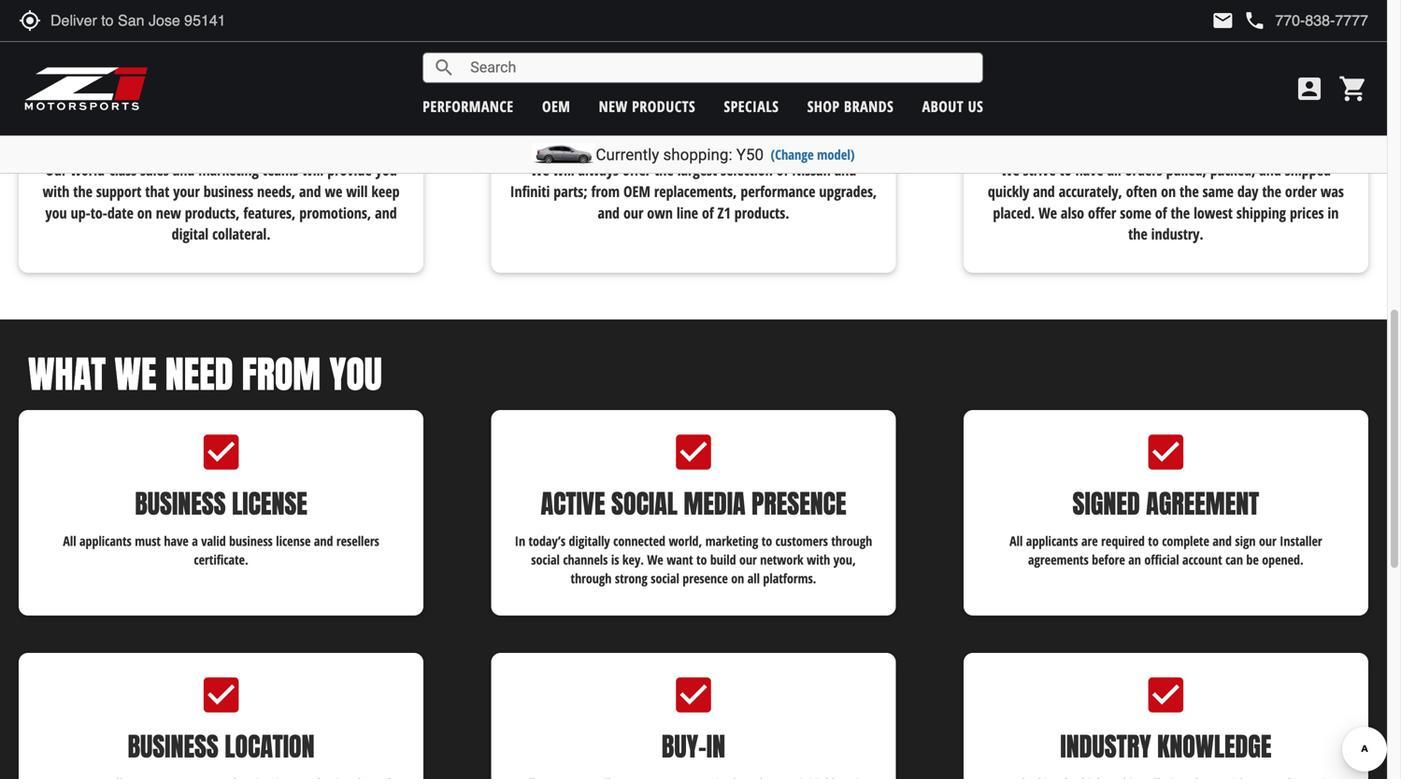 Task type: describe. For each thing, give the bounding box(es) containing it.
agreement
[[1147, 485, 1260, 524]]

products,
[[185, 203, 240, 223]]

shopping_cart link
[[1334, 74, 1369, 104]]

sales
[[140, 160, 169, 180]]

products.
[[735, 203, 790, 223]]

always
[[578, 160, 619, 180]]

our inside check_box signed agreement all applicants are required to complete and sign our installer agreements before an official account can be opened.
[[1260, 533, 1277, 551]]

0 horizontal spatial oem
[[542, 96, 571, 116]]

own
[[647, 203, 673, 223]]

active
[[541, 485, 605, 524]]

offer inside shipping we strive to have all orders pulled, packed, and shipped quickly and accurately, often on the same day the order was placed. we also offer some of the lowest shipping prices in the industry.
[[1089, 203, 1117, 223]]

day
[[1238, 181, 1259, 202]]

and down keep
[[375, 203, 397, 223]]

you
[[330, 347, 382, 403]]

lowest
[[1194, 203, 1233, 223]]

mail
[[1212, 9, 1235, 32]]

valid
[[201, 533, 226, 551]]

replacements,
[[654, 181, 737, 202]]

the up 'industry.'
[[1171, 203, 1191, 223]]

and right packed,
[[1260, 160, 1282, 180]]

can
[[1226, 551, 1244, 569]]

social
[[612, 485, 678, 524]]

0 horizontal spatial will
[[302, 160, 324, 180]]

teams
[[263, 160, 299, 180]]

check_box signed agreement all applicants are required to complete and sign our installer agreements before an official account can be opened.
[[1010, 429, 1323, 569]]

of inside shipping we strive to have all orders pulled, packed, and shipped quickly and accurately, often on the same day the order was placed. we also offer some of the lowest shipping prices in the industry.
[[1156, 203, 1168, 223]]

pulled,
[[1167, 160, 1207, 180]]

have inside "check_box business license all applicants must have a valid business license and resellers certificate."
[[164, 533, 189, 551]]

mail link
[[1212, 9, 1235, 32]]

inventory we will always offer the largest selection of nissan and infiniti parts; from oem replacements, performance upgrades, and our own line of z1 products.
[[510, 100, 877, 223]]

we up quickly
[[1001, 160, 1020, 180]]

business inside "check_box business license all applicants must have a valid business license and resellers certificate."
[[229, 533, 273, 551]]

what
[[28, 347, 106, 403]]

to up network at right
[[762, 533, 773, 551]]

your
[[173, 181, 200, 202]]

installer
[[1280, 533, 1323, 551]]

business for check_box active social media presence in today's digitally connected world, marketing to customers through social channels is key. we want to build our network with you, through strong social presence on all platforms.
[[135, 485, 226, 524]]

accurately,
[[1059, 181, 1123, 202]]

and down from
[[598, 203, 620, 223]]

digitally
[[569, 533, 610, 551]]

the down some
[[1129, 224, 1148, 244]]

shopping_cart
[[1339, 74, 1369, 104]]

we
[[325, 181, 343, 202]]

shipping
[[1237, 203, 1287, 223]]

check_box industry knowledge
[[1061, 673, 1272, 767]]

agreements
[[1029, 551, 1089, 569]]

(change
[[771, 145, 814, 164]]

complete
[[1163, 533, 1210, 551]]

brands
[[844, 96, 894, 116]]

all inside check_box active social media presence in today's digitally connected world, marketing to customers through social channels is key. we want to build our network with you, through strong social presence on all platforms.
[[748, 570, 760, 588]]

the up shipping
[[1263, 181, 1282, 202]]

specials link
[[724, 96, 779, 116]]

marketing inside support our world-class sales and marketing teams will provide you with the support that your business needs, and we will keep you up-to-date on new products, features, promotions, and digital collateral.
[[198, 160, 259, 180]]

also
[[1061, 203, 1085, 223]]

check_box active social media presence in today's digitally connected world, marketing to customers through social channels is key. we want to build our network with you, through strong social presence on all platforms.
[[515, 429, 873, 588]]

0 horizontal spatial of
[[702, 203, 714, 223]]

network
[[760, 551, 804, 569]]

business for check_box buy-in
[[128, 728, 219, 767]]

check_box business location
[[128, 673, 315, 767]]

all for business license
[[63, 533, 76, 551]]

key.
[[623, 551, 644, 569]]

check_box buy-in
[[662, 673, 726, 767]]

to inside check_box signed agreement all applicants are required to complete and sign our installer agreements before an official account can be opened.
[[1149, 533, 1159, 551]]

platforms.
[[763, 570, 817, 588]]

buy-
[[662, 728, 707, 767]]

resellers
[[337, 533, 379, 551]]

about
[[923, 96, 964, 116]]

new products
[[599, 96, 696, 116]]

0 horizontal spatial performance
[[423, 96, 514, 116]]

support
[[167, 100, 276, 151]]

are
[[1082, 533, 1099, 551]]

order
[[1286, 181, 1318, 202]]

certificate.
[[194, 551, 249, 569]]

some
[[1121, 203, 1152, 223]]

upgrades,
[[820, 181, 877, 202]]

line
[[677, 203, 699, 223]]

presence
[[752, 485, 847, 524]]

marketing inside check_box active social media presence in today's digitally connected world, marketing to customers through social channels is key. we want to build our network with you, through strong social presence on all platforms.
[[706, 533, 759, 551]]

account
[[1183, 551, 1223, 569]]

promotions,
[[300, 203, 371, 223]]

Search search field
[[456, 53, 983, 82]]

what we need from you
[[28, 347, 382, 403]]

0 vertical spatial new
[[599, 96, 628, 116]]

on inside support our world-class sales and marketing teams will provide you with the support that your business needs, and we will keep you up-to-date on new products, features, promotions, and digital collateral.
[[137, 203, 152, 223]]

the inside support our world-class sales and marketing teams will provide you with the support that your business needs, and we will keep you up-to-date on new products, features, promotions, and digital collateral.
[[73, 181, 93, 202]]

check_box for check_box business location
[[198, 673, 245, 719]]

search
[[433, 57, 456, 79]]

account_box link
[[1291, 74, 1330, 104]]

us
[[968, 96, 984, 116]]

support our world-class sales and marketing teams will provide you with the support that your business needs, and we will keep you up-to-date on new products, features, promotions, and digital collateral.
[[43, 100, 400, 244]]

on inside shipping we strive to have all orders pulled, packed, and shipped quickly and accurately, often on the same day the order was placed. we also offer some of the lowest shipping prices in the industry.
[[1162, 181, 1176, 202]]

channels
[[563, 551, 608, 569]]

license
[[232, 485, 308, 524]]

industry
[[1061, 728, 1152, 767]]

collateral.
[[212, 224, 271, 244]]

and down strive
[[1034, 181, 1056, 202]]

performance inside inventory we will always offer the largest selection of nissan and infiniti parts; from oem replacements, performance upgrades, and our own line of z1 products.
[[741, 181, 816, 202]]

in
[[707, 728, 726, 767]]

signed
[[1073, 485, 1141, 524]]

offer inside inventory we will always offer the largest selection of nissan and infiniti parts; from oem replacements, performance upgrades, and our own line of z1 products.
[[623, 160, 651, 180]]

orders
[[1126, 160, 1163, 180]]

in
[[1328, 203, 1339, 223]]

location
[[225, 728, 315, 767]]

phone
[[1244, 9, 1267, 32]]

check_box business license all applicants must have a valid business license and resellers certificate.
[[63, 429, 379, 569]]

account_box
[[1295, 74, 1325, 104]]

nissan
[[792, 160, 831, 180]]



Task type: vqa. For each thing, say whether or not it's contained in the screenshot.
Currently shopping: Y50 (Change model)
yes



Task type: locate. For each thing, give the bounding box(es) containing it.
social down the want
[[651, 570, 680, 588]]

0 horizontal spatial you
[[45, 203, 67, 223]]

offer right always
[[623, 160, 651, 180]]

new down that
[[156, 203, 181, 223]]

performance up products.
[[741, 181, 816, 202]]

2 horizontal spatial our
[[1260, 533, 1277, 551]]

1 horizontal spatial offer
[[1089, 203, 1117, 223]]

0 vertical spatial on
[[1162, 181, 1176, 202]]

an
[[1129, 551, 1142, 569]]

a
[[192, 533, 198, 551]]

1 horizontal spatial all
[[1010, 533, 1023, 551]]

2 horizontal spatial of
[[1156, 203, 1168, 223]]

all inside "check_box business license all applicants must have a valid business license and resellers certificate."
[[63, 533, 76, 551]]

phone link
[[1244, 9, 1369, 32]]

check_box up license
[[198, 429, 245, 476]]

1 all from the left
[[63, 533, 76, 551]]

needs,
[[257, 181, 296, 202]]

check_box inside check_box buy-in
[[670, 673, 717, 719]]

business
[[204, 181, 253, 202], [229, 533, 273, 551]]

applicants for signed
[[1027, 533, 1079, 551]]

you
[[376, 160, 397, 180], [45, 203, 67, 223]]

products
[[632, 96, 696, 116]]

marketing up build
[[706, 533, 759, 551]]

0 vertical spatial business
[[135, 485, 226, 524]]

new products link
[[599, 96, 696, 116]]

new
[[599, 96, 628, 116], [156, 203, 181, 223]]

oem inside inventory we will always offer the largest selection of nissan and infiniti parts; from oem replacements, performance upgrades, and our own line of z1 products.
[[624, 181, 651, 202]]

check_box for check_box active social media presence in today's digitally connected world, marketing to customers through social channels is key. we want to build our network with you, through strong social presence on all platforms.
[[670, 429, 717, 476]]

will down provide
[[346, 181, 368, 202]]

1 vertical spatial offer
[[1089, 203, 1117, 223]]

you up keep
[[376, 160, 397, 180]]

0 vertical spatial business
[[204, 181, 253, 202]]

all left are
[[1010, 533, 1023, 551]]

selection
[[721, 160, 773, 180]]

1 vertical spatial business
[[128, 728, 219, 767]]

up-
[[71, 203, 90, 223]]

check_box up "agreement"
[[1143, 429, 1190, 476]]

2 all from the left
[[1010, 533, 1023, 551]]

before
[[1092, 551, 1126, 569]]

placed.
[[994, 203, 1035, 223]]

shipping we strive to have all orders pulled, packed, and shipped quickly and accurately, often on the same day the order was placed. we also offer some of the lowest shipping prices in the industry.
[[988, 100, 1345, 244]]

will
[[302, 160, 324, 180], [553, 160, 575, 180], [346, 181, 368, 202]]

1 horizontal spatial through
[[832, 533, 873, 551]]

the inside inventory we will always offer the largest selection of nissan and infiniti parts; from oem replacements, performance upgrades, and our own line of z1 products.
[[655, 160, 674, 180]]

shipped
[[1286, 160, 1332, 180]]

1 horizontal spatial on
[[732, 570, 745, 588]]

0 horizontal spatial marketing
[[198, 160, 259, 180]]

0 vertical spatial you
[[376, 160, 397, 180]]

y50
[[737, 145, 764, 164]]

(change model) link
[[771, 145, 855, 164]]

shop
[[808, 96, 840, 116]]

z1 motorsports logo image
[[23, 65, 149, 112]]

about us link
[[923, 96, 984, 116]]

1 horizontal spatial social
[[651, 570, 680, 588]]

that
[[145, 181, 170, 202]]

license
[[276, 533, 311, 551]]

0 vertical spatial offer
[[623, 160, 651, 180]]

of left z1
[[702, 203, 714, 223]]

1 vertical spatial oem
[[624, 181, 651, 202]]

industry.
[[1152, 224, 1204, 244]]

0 horizontal spatial with
[[43, 181, 70, 202]]

1 vertical spatial with
[[807, 551, 831, 569]]

will up parts;
[[553, 160, 575, 180]]

of
[[777, 160, 789, 180], [702, 203, 714, 223], [1156, 203, 1168, 223]]

and left we at the left
[[299, 181, 321, 202]]

to right strive
[[1060, 160, 1072, 180]]

social down today's
[[531, 551, 560, 569]]

of left nissan
[[777, 160, 789, 180]]

shop brands
[[808, 96, 894, 116]]

0 vertical spatial through
[[832, 533, 873, 551]]

2 vertical spatial on
[[732, 570, 745, 588]]

all for signed agreement
[[1010, 533, 1023, 551]]

0 vertical spatial social
[[531, 551, 560, 569]]

currently shopping: y50 (change model)
[[596, 145, 855, 164]]

often
[[1127, 181, 1158, 202]]

check_box inside "check_box business license all applicants must have a valid business license and resellers certificate."
[[198, 429, 245, 476]]

oem up own
[[624, 181, 651, 202]]

support
[[96, 181, 142, 202]]

was
[[1321, 181, 1345, 202]]

and inside check_box signed agreement all applicants are required to complete and sign our installer agreements before an official account can be opened.
[[1213, 533, 1232, 551]]

my_location
[[19, 9, 41, 32]]

0 horizontal spatial applicants
[[80, 533, 132, 551]]

on
[[1162, 181, 1176, 202], [137, 203, 152, 223], [732, 570, 745, 588]]

check_box for check_box business license all applicants must have a valid business license and resellers certificate.
[[198, 429, 245, 476]]

0 horizontal spatial our
[[624, 203, 644, 223]]

performance down search
[[423, 96, 514, 116]]

class
[[109, 160, 137, 180]]

and up can
[[1213, 533, 1232, 551]]

from
[[242, 347, 321, 403]]

have inside shipping we strive to have all orders pulled, packed, and shipped quickly and accurately, often on the same day the order was placed. we also offer some of the lowest shipping prices in the industry.
[[1076, 160, 1104, 180]]

1 vertical spatial marketing
[[706, 533, 759, 551]]

check_box inside check_box active social media presence in today's digitally connected world, marketing to customers through social channels is key. we want to build our network with you, through strong social presence on all platforms.
[[670, 429, 717, 476]]

with inside check_box active social media presence in today's digitally connected world, marketing to customers through social channels is key. we want to build our network with you, through strong social presence on all platforms.
[[807, 551, 831, 569]]

need
[[165, 347, 233, 403]]

1 vertical spatial you
[[45, 203, 67, 223]]

1 vertical spatial our
[[1260, 533, 1277, 551]]

have left a
[[164, 533, 189, 551]]

our right build
[[740, 551, 757, 569]]

marketing down support
[[198, 160, 259, 180]]

our inside check_box active social media presence in today's digitally connected world, marketing to customers through social channels is key. we want to build our network with you, through strong social presence on all platforms.
[[740, 551, 757, 569]]

check_box up the buy-
[[670, 673, 717, 719]]

business inside "check_box business license all applicants must have a valid business license and resellers certificate."
[[135, 485, 226, 524]]

0 vertical spatial with
[[43, 181, 70, 202]]

1 vertical spatial all
[[748, 570, 760, 588]]

oem up parts;
[[542, 96, 571, 116]]

check_box inside check_box industry knowledge
[[1143, 673, 1190, 719]]

the
[[655, 160, 674, 180], [73, 181, 93, 202], [1180, 181, 1200, 202], [1263, 181, 1282, 202], [1171, 203, 1191, 223], [1129, 224, 1148, 244]]

0 horizontal spatial through
[[571, 570, 612, 588]]

we inside inventory we will always offer the largest selection of nissan and infiniti parts; from oem replacements, performance upgrades, and our own line of z1 products.
[[531, 160, 549, 180]]

1 horizontal spatial oem
[[624, 181, 651, 202]]

on inside check_box active social media presence in today's digitally connected world, marketing to customers through social channels is key. we want to build our network with you, through strong social presence on all platforms.
[[732, 570, 745, 588]]

all inside check_box signed agreement all applicants are required to complete and sign our installer agreements before an official account can be opened.
[[1010, 533, 1023, 551]]

shipping
[[1110, 100, 1223, 151]]

customers
[[776, 533, 828, 551]]

through down channels
[[571, 570, 612, 588]]

1 vertical spatial business
[[229, 533, 273, 551]]

on down build
[[732, 570, 745, 588]]

check_box up location
[[198, 673, 245, 719]]

with inside support our world-class sales and marketing teams will provide you with the support that your business needs, and we will keep you up-to-date on new products, features, promotions, and digital collateral.
[[43, 181, 70, 202]]

we
[[115, 347, 157, 403]]

new up currently
[[599, 96, 628, 116]]

all left platforms.
[[748, 570, 760, 588]]

applicants inside "check_box business license all applicants must have a valid business license and resellers certificate."
[[80, 533, 132, 551]]

and right license
[[314, 533, 333, 551]]

to up presence
[[697, 551, 707, 569]]

our inside inventory we will always offer the largest selection of nissan and infiniti parts; from oem replacements, performance upgrades, and our own line of z1 products.
[[624, 203, 644, 223]]

with down our
[[43, 181, 70, 202]]

all left must
[[63, 533, 76, 551]]

to up official
[[1149, 533, 1159, 551]]

we
[[531, 160, 549, 180], [1001, 160, 1020, 180], [1039, 203, 1058, 223], [648, 551, 664, 569]]

0 horizontal spatial have
[[164, 533, 189, 551]]

check_box for check_box industry knowledge
[[1143, 673, 1190, 719]]

applicants for business
[[80, 533, 132, 551]]

packed,
[[1211, 160, 1256, 180]]

will right "teams" on the left top
[[302, 160, 324, 180]]

1 vertical spatial performance
[[741, 181, 816, 202]]

applicants up agreements
[[1027, 533, 1079, 551]]

business up products,
[[204, 181, 253, 202]]

2 horizontal spatial will
[[553, 160, 575, 180]]

1 vertical spatial through
[[571, 570, 612, 588]]

0 horizontal spatial on
[[137, 203, 152, 223]]

provide
[[327, 160, 372, 180]]

all
[[63, 533, 76, 551], [1010, 533, 1023, 551]]

1 horizontal spatial all
[[1108, 160, 1122, 180]]

1 vertical spatial new
[[156, 203, 181, 223]]

0 horizontal spatial all
[[748, 570, 760, 588]]

and up upgrades,
[[835, 160, 857, 180]]

0 vertical spatial oem
[[542, 96, 571, 116]]

2 horizontal spatial on
[[1162, 181, 1176, 202]]

business up certificate.
[[229, 533, 273, 551]]

offer down the accurately,
[[1089, 203, 1117, 223]]

0 vertical spatial our
[[624, 203, 644, 223]]

largest
[[678, 160, 717, 180]]

check_box up media
[[670, 429, 717, 476]]

business
[[135, 485, 226, 524], [128, 728, 219, 767]]

the down pulled,
[[1180, 181, 1200, 202]]

to-
[[90, 203, 107, 223]]

1 horizontal spatial new
[[599, 96, 628, 116]]

our
[[45, 160, 67, 180]]

have up the accurately,
[[1076, 160, 1104, 180]]

new inside support our world-class sales and marketing teams will provide you with the support that your business needs, and we will keep you up-to-date on new products, features, promotions, and digital collateral.
[[156, 203, 181, 223]]

0 horizontal spatial social
[[531, 551, 560, 569]]

shopping:
[[663, 145, 733, 164]]

is
[[611, 551, 619, 569]]

business inside support our world-class sales and marketing teams will provide you with the support that your business needs, and we will keep you up-to-date on new products, features, promotions, and digital collateral.
[[204, 181, 253, 202]]

quickly
[[988, 181, 1030, 202]]

0 horizontal spatial all
[[63, 533, 76, 551]]

oem link
[[542, 96, 571, 116]]

1 vertical spatial on
[[137, 203, 152, 223]]

social
[[531, 551, 560, 569], [651, 570, 680, 588]]

2 vertical spatial our
[[740, 551, 757, 569]]

our left own
[[624, 203, 644, 223]]

1 horizontal spatial marketing
[[706, 533, 759, 551]]

on right often
[[1162, 181, 1176, 202]]

1 horizontal spatial with
[[807, 551, 831, 569]]

model)
[[817, 145, 855, 164]]

and up your
[[173, 160, 195, 180]]

1 horizontal spatial will
[[346, 181, 368, 202]]

sign
[[1236, 533, 1256, 551]]

will inside inventory we will always offer the largest selection of nissan and infiniti parts; from oem replacements, performance upgrades, and our own line of z1 products.
[[553, 160, 575, 180]]

the up up-
[[73, 181, 93, 202]]

mail phone
[[1212, 9, 1267, 32]]

applicants left must
[[80, 533, 132, 551]]

features,
[[243, 203, 296, 223]]

1 vertical spatial social
[[651, 570, 680, 588]]

0 vertical spatial performance
[[423, 96, 514, 116]]

our right sign
[[1260, 533, 1277, 551]]

2 applicants from the left
[[1027, 533, 1079, 551]]

presence
[[683, 570, 728, 588]]

check_box inside the check_box business location
[[198, 673, 245, 719]]

specials
[[724, 96, 779, 116]]

1 horizontal spatial our
[[740, 551, 757, 569]]

1 horizontal spatial applicants
[[1027, 533, 1079, 551]]

and inside "check_box business license all applicants must have a valid business license and resellers certificate."
[[314, 533, 333, 551]]

business inside the check_box business location
[[128, 728, 219, 767]]

on right date
[[137, 203, 152, 223]]

check_box for check_box signed agreement all applicants are required to complete and sign our installer agreements before an official account can be opened.
[[1143, 429, 1190, 476]]

check_box inside check_box signed agreement all applicants are required to complete and sign our installer agreements before an official account can be opened.
[[1143, 429, 1190, 476]]

1 horizontal spatial performance
[[741, 181, 816, 202]]

of right some
[[1156, 203, 1168, 223]]

0 horizontal spatial new
[[156, 203, 181, 223]]

we inside check_box active social media presence in today's digitally connected world, marketing to customers through social channels is key. we want to build our network with you, through strong social presence on all platforms.
[[648, 551, 664, 569]]

1 vertical spatial have
[[164, 533, 189, 551]]

official
[[1145, 551, 1180, 569]]

all left orders
[[1108, 160, 1122, 180]]

world,
[[669, 533, 703, 551]]

through up you,
[[832, 533, 873, 551]]

all inside shipping we strive to have all orders pulled, packed, and shipped quickly and accurately, often on the same day the order was placed. we also offer some of the lowest shipping prices in the industry.
[[1108, 160, 1122, 180]]

world-
[[70, 160, 109, 180]]

keep
[[372, 181, 400, 202]]

1 horizontal spatial you
[[376, 160, 397, 180]]

1 applicants from the left
[[80, 533, 132, 551]]

we right key.
[[648, 551, 664, 569]]

we left also
[[1039, 203, 1058, 223]]

to inside shipping we strive to have all orders pulled, packed, and shipped quickly and accurately, often on the same day the order was placed. we also offer some of the lowest shipping prices in the industry.
[[1060, 160, 1072, 180]]

shop brands link
[[808, 96, 894, 116]]

be
[[1247, 551, 1259, 569]]

you left up-
[[45, 203, 67, 223]]

1 horizontal spatial of
[[777, 160, 789, 180]]

about us
[[923, 96, 984, 116]]

the left the largest
[[655, 160, 674, 180]]

we up infiniti
[[531, 160, 549, 180]]

from
[[592, 181, 620, 202]]

check_box for check_box buy-in
[[670, 673, 717, 719]]

required
[[1102, 533, 1145, 551]]

0 vertical spatial marketing
[[198, 160, 259, 180]]

our
[[624, 203, 644, 223], [1260, 533, 1277, 551], [740, 551, 757, 569]]

1 horizontal spatial have
[[1076, 160, 1104, 180]]

0 vertical spatial have
[[1076, 160, 1104, 180]]

applicants inside check_box signed agreement all applicants are required to complete and sign our installer agreements before an official account can be opened.
[[1027, 533, 1079, 551]]

z1
[[718, 203, 731, 223]]

check_box up knowledge
[[1143, 673, 1190, 719]]

with down customers at right bottom
[[807, 551, 831, 569]]

0 horizontal spatial offer
[[623, 160, 651, 180]]

0 vertical spatial all
[[1108, 160, 1122, 180]]

currently
[[596, 145, 660, 164]]

digital
[[172, 224, 209, 244]]



